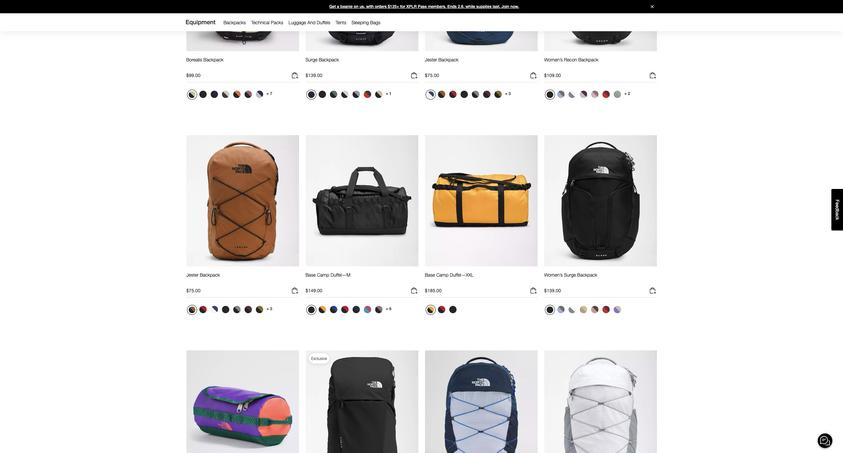 Task type: vqa. For each thing, say whether or not it's contained in the screenshot.
Kids' Chilkat V Lace Waterproof Boots button
no



Task type: describe. For each thing, give the bounding box(es) containing it.
$choose color$ option group for base camp duffel—m button
[[306, 304, 385, 318]]

$choose color$ option group for jester backpack button for $75.00 dropdown button corresponding to boysenberry/tnf black option
[[186, 304, 266, 318]]

tnf white metallic melange/mid grey image for tnf white metallic melange/mid grey radio
[[569, 91, 576, 98]]

f
[[835, 200, 841, 203]]

members.
[[428, 4, 447, 9]]

Mid Grey Dark Heather/TNF Black radio
[[470, 89, 481, 100]]

0 horizontal spatial gravel/tnf black radio
[[187, 90, 197, 100]]

$139.00 for women's
[[544, 288, 561, 294]]

Leather Brown/TNF Black radio
[[436, 89, 447, 100]]

Gravel/Optic Violet radio
[[612, 304, 623, 315]]

zinc grey dark heather/powder blue image
[[557, 306, 565, 313]]

fawn grey/pink moss image
[[591, 91, 599, 98]]

$choose color$ option group for surge backpack button
[[306, 89, 385, 102]]

women's borealis backpack image
[[544, 351, 657, 454]]

tnf red/tnf black image
[[449, 91, 457, 98]]

Mid Grey Dark Heather/TNF Black radio
[[232, 304, 242, 315]]

for
[[400, 4, 405, 9]]

recon
[[564, 57, 577, 62]]

technical packs button
[[249, 18, 286, 27]]

equipment
[[186, 19, 216, 26]]

+ for summit navy/tnf black option
[[386, 307, 388, 311]]

+ 6
[[386, 307, 392, 311]]

$149.00 button
[[306, 287, 418, 298]]

+ for fawn grey/pink moss radio
[[625, 91, 627, 96]]

tnf red/tnf black radio for leather brown/tnf black "icon" in option
[[198, 304, 208, 315]]

Boysenberry/Dusty Periwinkle radio
[[578, 89, 589, 100]]

surge backpack image
[[306, 0, 418, 51]]

jester backpack for mid grey dark heather/tnf black radio
[[186, 272, 220, 278]]

tents button
[[333, 18, 349, 27]]

a inside button
[[835, 213, 841, 215]]

Meld Grey Dark Heather/TNF Black radio
[[351, 89, 362, 100]]

1 vertical spatial borealis backpack image
[[425, 351, 538, 454]]

f e e d b a c k
[[835, 200, 841, 220]]

sulphur moss/tnf black radio for boysenberry/tnf black option
[[254, 304, 265, 315]]

bags
[[370, 20, 381, 25]]

+ 7
[[267, 91, 272, 96]]

sulphur moss/tnf black radio for boysenberry/tnf black radio
[[493, 89, 504, 100]]

women's for women's recon backpack
[[544, 57, 563, 62]]

sulphur moss/tnf black image
[[495, 91, 502, 98]]

tnf black/tnf black radio left zinc grey dark heather/powder blue image
[[545, 305, 555, 315]]

3 for jester backpack button related to $75.00 dropdown button associated with boysenberry/tnf black radio $choose color$ option group's + 3 button
[[509, 91, 511, 96]]

1 horizontal spatial surge
[[564, 272, 576, 278]]

$75.00 for $75.00 dropdown button associated with boysenberry/tnf black radio
[[425, 72, 439, 78]]

surge backpack button
[[306, 57, 339, 69]]

$125+
[[388, 4, 399, 9]]

duffel—xxl
[[450, 272, 474, 278]]

luggage
[[289, 20, 306, 25]]

0 horizontal spatial tnf black/tnf white radio
[[306, 305, 316, 315]]

backpacks
[[224, 20, 246, 25]]

with
[[366, 4, 374, 9]]

base for base camp duffel—m
[[306, 272, 316, 278]]

+ 3 for jester backpack button related to $75.00 dropdown button associated with boysenberry/tnf black radio $choose color$ option group
[[505, 91, 511, 96]]

pass
[[418, 4, 427, 9]]

tnf black/tnf black radio left tnf navy/tnf black option
[[198, 89, 208, 100]]

$99.00 button
[[186, 71, 299, 82]]

base camp duffel—m
[[306, 272, 351, 278]]

boysenberry/tnf black image for boysenberry/tnf black option
[[245, 306, 252, 313]]

0 vertical spatial surge
[[306, 57, 318, 62]]

$75.00 button for boysenberry/tnf black radio
[[425, 71, 538, 82]]

tnf black image for the left shady blue/tnf white radio
[[222, 306, 229, 313]]

zinc grey dark heather/powder blue image
[[557, 91, 565, 98]]

jester for $75.00 dropdown button associated with boysenberry/tnf black radio
[[425, 57, 437, 62]]

close image
[[648, 5, 657, 8]]

Tin Grey Dark Heather/TNF Black radio
[[340, 89, 350, 100]]

luggage and duffels button
[[286, 18, 333, 27]]

+ 1
[[386, 91, 392, 96]]

tnf red/tnf black image for leather brown/tnf black "icon" in option
[[199, 306, 207, 313]]

women's surge backpack button
[[544, 272, 598, 284]]

get
[[330, 4, 336, 9]]

+ for mandarin/tnf black option
[[267, 91, 269, 96]]

Fawn Grey/Pink Moss radio
[[590, 89, 600, 100]]

fawn grey/tnf black image
[[375, 306, 383, 313]]

backpack for $75.00 dropdown button corresponding to boysenberry/tnf black option
[[200, 272, 220, 278]]

gravel/tnf black image for leftmost gravel/tnf black radio
[[189, 91, 195, 98]]

tnf navy/tnf black image
[[211, 91, 218, 98]]

jester for $75.00 dropdown button corresponding to boysenberry/tnf black option
[[186, 272, 199, 278]]

misty sage dark heather/meld grey image
[[614, 91, 621, 98]]

base camp duffel—xxl
[[425, 272, 474, 278]]

1 horizontal spatial gravel/tnf black radio
[[374, 89, 384, 100]]

$139.00 for surge
[[306, 72, 323, 78]]

jester backpack button for $75.00 dropdown button associated with boysenberry/tnf black radio
[[425, 57, 459, 69]]

surge backpack
[[306, 57, 339, 62]]

1
[[390, 91, 392, 96]]

and
[[308, 20, 316, 25]]

0 horizontal spatial a
[[337, 4, 339, 9]]

women's surge backpack
[[544, 272, 598, 278]]

1 horizontal spatial summit gold/tnf black radio
[[426, 305, 436, 315]]

TNF Red/TNF Black radio
[[340, 304, 350, 315]]

camp for duffel—xxl
[[437, 272, 449, 278]]

0 horizontal spatial shady blue/tnf white radio
[[209, 304, 220, 315]]

shady blue/tnf white image for the left shady blue/tnf white radio
[[211, 306, 218, 313]]

+ 3 button for $choose color$ option group associated with jester backpack button for $75.00 dropdown button corresponding to boysenberry/tnf black option
[[266, 304, 273, 314]]

us,
[[360, 4, 365, 9]]

7
[[270, 91, 272, 96]]

$149.00
[[306, 288, 323, 294]]

jester backpack for mid grey dark heather/tnf black option
[[425, 57, 459, 62]]

mid grey dark heather/tnf black image for mid grey dark heather/tnf black option
[[472, 91, 479, 98]]

sleeping
[[352, 20, 369, 25]]

+ 1 button
[[385, 89, 393, 98]]

+ for meld grey dark heather/tnf black "radio"
[[386, 91, 388, 96]]

Summit Navy/TNF Black radio
[[351, 304, 362, 315]]

jester backpack image for jester backpack button related to $75.00 dropdown button associated with boysenberry/tnf black radio
[[425, 0, 538, 51]]

base for base camp duffel—xxl
[[425, 272, 435, 278]]

beanie
[[341, 4, 353, 9]]

6
[[390, 307, 392, 311]]

borealis backpack
[[186, 57, 224, 62]]

boysenberry light heather/fiery red image for the misty sage dark heather/meld grey radio
[[603, 91, 610, 98]]

orders
[[375, 4, 387, 9]]

supplies
[[477, 4, 492, 9]]

jester backpack image for jester backpack button for $75.00 dropdown button corresponding to boysenberry/tnf black option
[[186, 135, 299, 267]]

c
[[835, 215, 841, 218]]

women's recon backpack
[[544, 57, 599, 62]]

TNF Navy/TNF Black radio
[[306, 90, 316, 100]]

tnf black radio for mid grey dark heather/tnf black option
[[459, 89, 470, 100]]

dark sage/tnf black image
[[330, 91, 337, 98]]

summit navy/dusty periwinkle image
[[256, 91, 263, 98]]

tnf blue/tnf black image
[[330, 306, 337, 313]]

$99.00
[[186, 72, 201, 78]]

Rose Quartz/TNF Black radio
[[243, 89, 254, 100]]



Task type: locate. For each thing, give the bounding box(es) containing it.
Sulphur Moss/TNF Black radio
[[493, 89, 504, 100], [254, 304, 265, 315]]

boysenberry light heather/fiery red radio right fawn grey/pink moss radio
[[601, 89, 612, 100]]

$109.00
[[544, 72, 561, 78]]

+ inside button
[[386, 307, 388, 311]]

sleeping bags button
[[349, 18, 383, 27]]

0 vertical spatial shady blue/tnf white radio
[[426, 90, 436, 100]]

tnf black/tnf black radio left zinc grey dark heather/powder blue icon
[[545, 90, 555, 100]]

$75.00 up leather brown/tnf black radio
[[425, 72, 439, 78]]

Boysenberry Light Heather/Fiery Red radio
[[601, 89, 612, 100], [601, 304, 612, 315]]

base up $185.00
[[425, 272, 435, 278]]

0 horizontal spatial jester backpack
[[186, 272, 220, 278]]

3
[[509, 91, 511, 96], [270, 307, 272, 311]]

1 horizontal spatial borealis backpack image
[[425, 351, 538, 454]]

boysenberry/tnf black image left sulphur moss/tnf black icon
[[245, 306, 252, 313]]

boysenberry light heather/fiery red radio for new taupe green/shady rose option
[[601, 304, 612, 315]]

tnf red/tnf black radio right summit gold/tnf black image at the bottom right
[[436, 304, 447, 315]]

+ 7 button
[[266, 89, 273, 98]]

base up $149.00
[[306, 272, 316, 278]]

+ left 2
[[625, 91, 627, 96]]

1 vertical spatial boysenberry/tnf black image
[[245, 306, 252, 313]]

e up b
[[835, 205, 841, 208]]

$75.00 button up boysenberry/tnf black option
[[186, 287, 299, 298]]

0 vertical spatial $75.00 button
[[425, 71, 538, 82]]

leather brown/tnf black image
[[438, 91, 445, 98], [189, 307, 195, 313]]

base camp duffel—m image
[[306, 135, 418, 267]]

1 e from the top
[[835, 203, 841, 205]]

mid grey dark heather/tnf black image left boysenberry/tnf black option
[[233, 306, 241, 313]]

0 horizontal spatial summit gold/tnf black radio
[[317, 304, 328, 315]]

Coal Brown/Fiery Red radio
[[362, 89, 373, 100]]

1 horizontal spatial $75.00 button
[[425, 71, 538, 82]]

boysenberry light heather/fiery red image for gravel/optic violet radio
[[603, 306, 610, 313]]

$75.00 button for boysenberry/tnf black option
[[186, 287, 299, 298]]

shady blue/tnf white image right leather brown/tnf black option at bottom left
[[211, 306, 218, 313]]

1 horizontal spatial tnf black radio
[[459, 89, 470, 100]]

1 horizontal spatial + 3
[[505, 91, 511, 96]]

boysenberry light heather/fiery red image
[[603, 91, 610, 98], [603, 306, 610, 313]]

$139.00 down surge backpack button
[[306, 72, 323, 78]]

luggage and duffels
[[289, 20, 331, 25]]

tnf white metallic melange/mid grey image left boysenberry/dusty periwinkle option
[[569, 91, 576, 98]]

tnf red/tnf black radio right leather brown/tnf black radio
[[448, 89, 458, 100]]

tnf red/tnf black image right tnf blue/tnf black option
[[341, 306, 349, 313]]

shady blue/tnf white radio right leather brown/tnf black option at bottom left
[[209, 304, 220, 315]]

women's
[[544, 57, 563, 62], [544, 272, 563, 278]]

tnf white metallic melange/mid grey image inside option
[[569, 306, 576, 313]]

zinc grey dark heather/powder blue radio for tnf black/tnf black radio to the left of zinc grey dark heather/powder blue icon
[[556, 89, 566, 100]]

f e e d b a c k button
[[832, 189, 844, 231]]

TNF Navy/TNF Black radio
[[209, 89, 220, 100]]

tnf black radio left mid grey dark heather/tnf black radio
[[220, 304, 231, 315]]

2 camp from the left
[[437, 272, 449, 278]]

women's recon backpack button
[[544, 57, 599, 69]]

rose quartz/tnf black image
[[245, 91, 252, 98]]

1 vertical spatial tnf black image
[[222, 306, 229, 313]]

while
[[466, 4, 475, 9]]

2 boysenberry light heather/fiery red image from the top
[[603, 306, 610, 313]]

Zinc Grey Dark Heather/Powder Blue radio
[[556, 89, 566, 100], [556, 304, 566, 315]]

packs
[[271, 20, 283, 25]]

0 horizontal spatial tnf black/tnf black image
[[199, 91, 207, 98]]

gravel/khaki stone image
[[580, 306, 587, 313]]

1 horizontal spatial mid grey dark heather/tnf black image
[[472, 91, 479, 98]]

women's surge backpack image
[[544, 135, 657, 267]]

mr. pink/apres blue image
[[364, 306, 371, 313]]

0 horizontal spatial $75.00 button
[[186, 287, 299, 298]]

$75.00 button up boysenberry/tnf black radio
[[425, 71, 538, 82]]

1 vertical spatial boysenberry light heather/fiery red image
[[603, 306, 610, 313]]

jester backpack button for $75.00 dropdown button corresponding to boysenberry/tnf black option
[[186, 272, 220, 284]]

Summit Navy/Dusty Periwinkle radio
[[254, 89, 265, 100]]

TNF Black/TNF White radio
[[448, 304, 458, 315], [306, 305, 316, 315]]

k
[[835, 218, 841, 220]]

3 right sulphur moss/tnf black image
[[509, 91, 511, 96]]

camp inside "button"
[[437, 272, 449, 278]]

base camp duffel—xxl image
[[425, 135, 538, 267]]

0 vertical spatial shady blue/tnf white image
[[427, 91, 434, 98]]

tnf red/tnf black image right summit gold/tnf black image at the bottom right
[[438, 306, 445, 313]]

base camp duffel—xxl button
[[425, 272, 474, 284]]

1 horizontal spatial leather brown/tnf black image
[[438, 91, 445, 98]]

0 vertical spatial boysenberry light heather/fiery red radio
[[601, 89, 612, 100]]

b
[[835, 210, 841, 213]]

$choose color$ option group for borealis backpack button
[[186, 89, 266, 102]]

0 horizontal spatial $139.00
[[306, 72, 323, 78]]

1 vertical spatial jester
[[186, 272, 199, 278]]

1 vertical spatial sulphur moss/tnf black radio
[[254, 304, 265, 315]]

mid grey dark heather/tnf black image left boysenberry/tnf black radio
[[472, 91, 479, 98]]

$139.00
[[306, 72, 323, 78], [544, 288, 561, 294]]

1 horizontal spatial tnf black/tnf black image
[[319, 91, 326, 98]]

2 women's from the top
[[544, 272, 563, 278]]

0 vertical spatial borealis backpack image
[[186, 0, 299, 51]]

$75.00 button
[[425, 71, 538, 82], [186, 287, 299, 298]]

tnf red/tnf black radio right leather brown/tnf black option at bottom left
[[198, 304, 208, 315]]

camp for duffel—m
[[317, 272, 329, 278]]

+ 3 right sulphur moss/tnf black icon
[[267, 307, 272, 311]]

2 horizontal spatial tnf black/tnf black image
[[547, 91, 553, 98]]

$75.00 for $75.00 dropdown button corresponding to boysenberry/tnf black option
[[186, 288, 201, 294]]

1 horizontal spatial $139.00 button
[[544, 287, 657, 298]]

1 horizontal spatial jester backpack image
[[425, 0, 538, 51]]

borealis backpack image
[[186, 0, 299, 51], [425, 351, 538, 454]]

Gravel/TNF Black radio
[[374, 89, 384, 100], [187, 90, 197, 100]]

zinc grey dark heather/powder blue radio right tnf black/tnf black icon
[[556, 304, 566, 315]]

a up the k
[[835, 213, 841, 215]]

1 horizontal spatial boysenberry/tnf black image
[[483, 91, 491, 98]]

TNF White Metallic Melange/Mid Grey radio
[[567, 89, 578, 100]]

0 vertical spatial + 3 button
[[504, 89, 512, 98]]

women's for women's surge backpack
[[544, 272, 563, 278]]

tnf navy/tnf black image
[[308, 91, 315, 98]]

+ left 6
[[386, 307, 388, 311]]

last.
[[493, 4, 501, 9]]

leather brown/tnf black image for leather brown/tnf black option at bottom left
[[189, 307, 195, 313]]

Tin Grey Dark Heather/Asphalt Grey/TNF Black radio
[[220, 89, 231, 100]]

$choose color$ option group
[[186, 89, 266, 102], [306, 89, 385, 102], [425, 89, 504, 102], [544, 89, 624, 102], [186, 304, 266, 318], [306, 304, 385, 318], [425, 304, 459, 318], [544, 304, 624, 318]]

1 tnf red/tnf black image from the left
[[199, 306, 207, 313]]

2 horizontal spatial tnf red/tnf black radio
[[448, 89, 458, 100]]

3 tnf red/tnf black image from the left
[[438, 306, 445, 313]]

1 horizontal spatial camp
[[437, 272, 449, 278]]

1 vertical spatial women's
[[544, 272, 563, 278]]

jester backpack
[[425, 57, 459, 62], [186, 272, 220, 278]]

$185.00
[[425, 288, 442, 294]]

1 women's from the top
[[544, 57, 563, 62]]

gravel/optic violet image
[[614, 306, 621, 313]]

tnf black radio for mid grey dark heather/tnf black radio
[[220, 304, 231, 315]]

zinc grey dark heather/powder blue radio left tnf white metallic melange/mid grey radio
[[556, 89, 566, 100]]

1 vertical spatial tnf white metallic melange/mid grey image
[[569, 306, 576, 313]]

tents
[[336, 20, 346, 25]]

base camp duffel—m button
[[306, 272, 351, 284]]

1 horizontal spatial tnf black/tnf white radio
[[448, 304, 458, 315]]

xplr
[[407, 4, 417, 9]]

0 horizontal spatial camp
[[317, 272, 329, 278]]

+ 3 for $choose color$ option group associated with jester backpack button for $75.00 dropdown button corresponding to boysenberry/tnf black option
[[267, 307, 272, 311]]

$75.00 up leather brown/tnf black option at bottom left
[[186, 288, 201, 294]]

$139.00 button for surge backpack
[[306, 71, 418, 82]]

mid grey dark heather/tnf black image
[[472, 91, 479, 98], [233, 306, 241, 313]]

+ left 1
[[386, 91, 388, 96]]

2 base from the left
[[425, 272, 435, 278]]

tin grey dark heather/asphalt grey/tnf black image
[[222, 91, 229, 98]]

Shady Blue/TNF White radio
[[426, 90, 436, 100], [209, 304, 220, 315]]

TNF White Metallic Melange/Mid Grey radio
[[567, 304, 578, 315]]

Misty Sage Dark Heather/Meld Grey radio
[[612, 89, 623, 100]]

+ 3 button for jester backpack button related to $75.00 dropdown button associated with boysenberry/tnf black radio $choose color$ option group
[[504, 89, 512, 98]]

surge
[[306, 57, 318, 62], [564, 272, 576, 278]]

tnf white metallic melange/mid grey image inside radio
[[569, 91, 576, 98]]

tnf white metallic melange/mid grey image
[[569, 91, 576, 98], [569, 306, 576, 313]]

0 vertical spatial $75.00
[[425, 72, 439, 78]]

backpack inside button
[[204, 57, 224, 62]]

tnf black/tnf black image right tnf navy/tnf black image
[[319, 91, 326, 98]]

Summit Gold/TNF Black radio
[[317, 304, 328, 315], [426, 305, 436, 315]]

1 vertical spatial jester backpack
[[186, 272, 220, 278]]

Fawn Grey/TNF Black radio
[[374, 304, 384, 315]]

1 vertical spatial shady blue/tnf white image
[[211, 306, 218, 313]]

backpacks button
[[221, 18, 249, 27]]

ends
[[448, 4, 457, 9]]

backpack for $75.00 dropdown button associated with boysenberry/tnf black radio
[[439, 57, 459, 62]]

shady blue/tnf white image left leather brown/tnf black radio
[[427, 91, 434, 98]]

gravel/tnf black image
[[375, 91, 383, 98], [189, 91, 195, 98]]

shady blue/tnf white image for topmost shady blue/tnf white radio
[[427, 91, 434, 98]]

base inside "button"
[[425, 272, 435, 278]]

1 horizontal spatial gravel/tnf black image
[[375, 91, 383, 98]]

tnf red/tnf black image right leather brown/tnf black option at bottom left
[[199, 306, 207, 313]]

0 horizontal spatial base
[[306, 272, 316, 278]]

3 right sulphur moss/tnf black icon
[[270, 307, 272, 311]]

tnf black/tnf black image for $99.00
[[199, 91, 207, 98]]

1 camp from the left
[[317, 272, 329, 278]]

+ 2
[[625, 91, 630, 96]]

1 vertical spatial a
[[835, 213, 841, 215]]

tnf black/tnf black image left tnf navy/tnf black option
[[199, 91, 207, 98]]

1 tnf white metallic melange/mid grey image from the top
[[569, 91, 576, 98]]

boysenberry/tnf black image left sulphur moss/tnf black image
[[483, 91, 491, 98]]

1 vertical spatial zinc grey dark heather/powder blue radio
[[556, 304, 566, 315]]

1 zinc grey dark heather/powder blue radio from the top
[[556, 89, 566, 100]]

gravel/tnf black image down "$99.00"
[[189, 91, 195, 98]]

2 tnf red/tnf black image from the left
[[341, 306, 349, 313]]

boysenberry/dusty periwinkle image
[[580, 91, 587, 98]]

1 horizontal spatial base
[[425, 272, 435, 278]]

e
[[835, 203, 841, 205], [835, 205, 841, 208]]

1 horizontal spatial tnf black image
[[461, 91, 468, 98]]

0 vertical spatial tnf black radio
[[459, 89, 470, 100]]

+ 2 button
[[624, 89, 632, 98]]

0 horizontal spatial jester
[[186, 272, 199, 278]]

tnf black/tnf black image
[[547, 307, 553, 313]]

2
[[628, 91, 630, 96]]

tnf red/tnf black image for summit gold/tnf black image at the bottom right
[[438, 306, 445, 313]]

Mr. Pink/Apres Blue radio
[[362, 304, 373, 315]]

Mandarin/TNF Black radio
[[232, 89, 242, 100]]

technical packs
[[251, 20, 283, 25]]

camp up $185.00
[[437, 272, 449, 278]]

duffel—m
[[331, 272, 351, 278]]

0 vertical spatial jester backpack image
[[425, 0, 538, 51]]

1 horizontal spatial sulphur moss/tnf black radio
[[493, 89, 504, 100]]

0 horizontal spatial leather brown/tnf black image
[[189, 307, 195, 313]]

technical
[[251, 20, 270, 25]]

3 for + 3 button associated with $choose color$ option group associated with jester backpack button for $75.00 dropdown button corresponding to boysenberry/tnf black option
[[270, 307, 272, 311]]

leather brown/tnf black image inside option
[[189, 307, 195, 313]]

+ for mid grey dark heather/tnf black option
[[505, 91, 508, 96]]

2.6,
[[458, 4, 465, 9]]

boysenberry light heather/fiery red image right fawn grey/pink moss radio
[[603, 91, 610, 98]]

0 vertical spatial jester backpack
[[425, 57, 459, 62]]

borealis backpack button
[[186, 57, 224, 69]]

2 tnf white metallic melange/mid grey image from the top
[[569, 306, 576, 313]]

zinc grey dark heather/powder blue radio for tnf black/tnf black radio on the left of zinc grey dark heather/powder blue image
[[556, 304, 566, 315]]

2 boysenberry light heather/fiery red radio from the top
[[601, 304, 612, 315]]

1 horizontal spatial jester backpack button
[[425, 57, 459, 69]]

boysenberry/tnf black image
[[483, 91, 491, 98], [245, 306, 252, 313]]

+ 3 button right sulphur moss/tnf black icon
[[266, 304, 273, 314]]

shady blue/tnf white image
[[427, 91, 434, 98], [211, 306, 218, 313]]

0 vertical spatial + 3
[[505, 91, 511, 96]]

jester backpack image
[[425, 0, 538, 51], [186, 135, 299, 267]]

backpack for $99.00 "dropdown button"
[[204, 57, 224, 62]]

boysenberry light heather/fiery red radio right new taupe green/shady rose option
[[601, 304, 612, 315]]

Boysenberry/TNF Black radio
[[482, 89, 492, 100]]

on
[[354, 4, 359, 9]]

join
[[502, 4, 510, 9]]

mid grey dark heather/tnf black image for mid grey dark heather/tnf black radio
[[233, 306, 241, 313]]

base inside button
[[306, 272, 316, 278]]

0 vertical spatial sulphur moss/tnf black radio
[[493, 89, 504, 100]]

jester backpack button
[[425, 57, 459, 69], [186, 272, 220, 284]]

0 horizontal spatial $75.00
[[186, 288, 201, 294]]

boysenberry light heather/fiery red image right new taupe green/shady rose option
[[603, 306, 610, 313]]

gravel/tnf black radio down "$99.00"
[[187, 90, 197, 100]]

+ 3
[[505, 91, 511, 96], [267, 307, 272, 311]]

1 vertical spatial $75.00 button
[[186, 287, 299, 298]]

TNF Blue/TNF Black radio
[[328, 304, 339, 315]]

1 vertical spatial jester backpack button
[[186, 272, 220, 284]]

Gravel/Khaki Stone radio
[[578, 304, 589, 315]]

tnf black radio right tnf red/tnf black image
[[459, 89, 470, 100]]

$139.00 button
[[306, 71, 418, 82], [544, 287, 657, 298]]

tnf black/tnf black image
[[199, 91, 207, 98], [319, 91, 326, 98], [547, 91, 553, 98]]

0 horizontal spatial mid grey dark heather/tnf black image
[[233, 306, 241, 313]]

duffels
[[317, 20, 331, 25]]

leather brown/tnf black image for leather brown/tnf black radio
[[438, 91, 445, 98]]

boysenberry light heather/fiery red radio for fawn grey/pink moss radio
[[601, 89, 612, 100]]

tnf red/tnf black image inside option
[[341, 306, 349, 313]]

sulphur moss/tnf black radio right boysenberry/tnf black option
[[254, 304, 265, 315]]

0 horizontal spatial borealis backpack image
[[186, 0, 299, 51]]

tnf red/tnf black image
[[199, 306, 207, 313], [341, 306, 349, 313], [438, 306, 445, 313]]

get a beanie on us, with orders $125+ for xplr pass members. ends 2.6, while supplies last. join now. link
[[0, 0, 844, 13]]

+ right sulphur moss/tnf black icon
[[267, 307, 269, 311]]

shady blue/tnf white radio left leather brown/tnf black radio
[[426, 90, 436, 100]]

tnf black/tnf black image for $139.00
[[319, 91, 326, 98]]

a right get
[[337, 4, 339, 9]]

tnf red/tnf black radio for summit gold/tnf black image at the bottom right
[[436, 304, 447, 315]]

gravel/tnf black radio left + 1 button in the left of the page
[[374, 89, 384, 100]]

1 vertical spatial tnf black radio
[[220, 304, 231, 315]]

$185.00 button
[[425, 287, 538, 298]]

$139.00 up tnf black/tnf black icon
[[544, 288, 561, 294]]

0 horizontal spatial shady blue/tnf white image
[[211, 306, 218, 313]]

1 horizontal spatial shady blue/tnf white radio
[[426, 90, 436, 100]]

+ right sulphur moss/tnf black image
[[505, 91, 508, 96]]

1 boysenberry light heather/fiery red image from the top
[[603, 91, 610, 98]]

+ 6 button
[[385, 304, 393, 314]]

0 vertical spatial jester
[[425, 57, 437, 62]]

0 vertical spatial zinc grey dark heather/powder blue radio
[[556, 89, 566, 100]]

+
[[267, 91, 269, 96], [386, 91, 388, 96], [505, 91, 508, 96], [625, 91, 627, 96], [267, 307, 269, 311], [386, 307, 388, 311]]

d
[[835, 208, 841, 210]]

jester
[[425, 57, 437, 62], [186, 272, 199, 278]]

base camp travel canister—s image
[[186, 351, 299, 454]]

tnf white metallic melange/mid grey image for tnf white metallic melange/mid grey option
[[569, 306, 576, 313]]

gravel/tnf black image for the right gravel/tnf black radio
[[375, 91, 383, 98]]

Boysenberry/TNF Black radio
[[243, 304, 254, 315]]

0 vertical spatial jester backpack button
[[425, 57, 459, 69]]

0 vertical spatial boysenberry/tnf black image
[[483, 91, 491, 98]]

2 e from the top
[[835, 205, 841, 208]]

tin grey dark heather/tnf black image
[[341, 91, 349, 98]]

New Taupe Green/Shady Rose radio
[[590, 304, 600, 315]]

1 horizontal spatial $75.00
[[425, 72, 439, 78]]

1 vertical spatial surge
[[564, 272, 576, 278]]

meld grey dark heather/tnf black image
[[353, 91, 360, 98]]

e up d at the right of page
[[835, 203, 841, 205]]

0 vertical spatial leather brown/tnf black image
[[438, 91, 445, 98]]

summit gold/tnf black image
[[319, 306, 326, 313]]

1 horizontal spatial a
[[835, 213, 841, 215]]

Dark Sage/TNF Black radio
[[328, 89, 339, 100]]

boysenberry/tnf black image inside boysenberry/tnf black option
[[245, 306, 252, 313]]

$139.00 button for women's surge backpack
[[544, 287, 657, 298]]

1 base from the left
[[306, 272, 316, 278]]

1 boysenberry light heather/fiery red radio from the top
[[601, 89, 612, 100]]

borealis
[[186, 57, 202, 62]]

mandarin/tnf black image
[[233, 91, 241, 98]]

TNF Red/TNF Black radio
[[448, 89, 458, 100], [198, 304, 208, 315], [436, 304, 447, 315]]

1 horizontal spatial tnf red/tnf black image
[[341, 306, 349, 313]]

summit gold/tnf black image
[[427, 307, 434, 313]]

camp
[[317, 272, 329, 278], [437, 272, 449, 278]]

1 horizontal spatial jester backpack
[[425, 57, 459, 62]]

tnf black image
[[461, 91, 468, 98], [222, 306, 229, 313]]

1 vertical spatial $139.00
[[544, 288, 561, 294]]

$choose color$ option group for jester backpack button related to $75.00 dropdown button associated with boysenberry/tnf black radio
[[425, 89, 504, 102]]

tnf black image left mid grey dark heather/tnf black radio
[[222, 306, 229, 313]]

mid grey dark heather/tnf black image inside option
[[472, 91, 479, 98]]

base
[[306, 272, 316, 278], [425, 272, 435, 278]]

1 vertical spatial shady blue/tnf white radio
[[209, 304, 220, 315]]

kaban 2.0 image
[[306, 351, 418, 454]]

tnf black image for tnf red/tnf black radio to the right
[[461, 91, 468, 98]]

1 vertical spatial + 3
[[267, 307, 272, 311]]

camp left duffel—m
[[317, 272, 329, 278]]

a
[[337, 4, 339, 9], [835, 213, 841, 215]]

1 horizontal spatial jester
[[425, 57, 437, 62]]

2 zinc grey dark heather/powder blue radio from the top
[[556, 304, 566, 315]]

0 vertical spatial tnf black image
[[461, 91, 468, 98]]

1 vertical spatial 3
[[270, 307, 272, 311]]

summit gold/tnf black radio right tnf black/tnf white icon
[[317, 304, 328, 315]]

1 vertical spatial jester backpack image
[[186, 135, 299, 267]]

$75.00
[[425, 72, 439, 78], [186, 288, 201, 294]]

0 vertical spatial $139.00
[[306, 72, 323, 78]]

1 vertical spatial mid grey dark heather/tnf black image
[[233, 306, 241, 313]]

tnf white metallic melange/mid grey image left gravel/khaki stone radio
[[569, 306, 576, 313]]

gravel/tnf black image left + 1 button in the left of the page
[[375, 91, 383, 98]]

summit navy/tnf black image
[[353, 306, 360, 313]]

$139.00 button up new taupe green/shady rose option
[[544, 287, 657, 298]]

backpack
[[204, 57, 224, 62], [319, 57, 339, 62], [439, 57, 459, 62], [579, 57, 599, 62], [200, 272, 220, 278], [578, 272, 598, 278]]

mid grey dark heather/tnf black image inside radio
[[233, 306, 241, 313]]

boysenberry/tnf black image for boysenberry/tnf black radio
[[483, 91, 491, 98]]

backpack for the $139.00 dropdown button for surge backpack
[[319, 57, 339, 62]]

0 horizontal spatial boysenberry/tnf black image
[[245, 306, 252, 313]]

$choose color$ option group for women's recon backpack button
[[544, 89, 624, 102]]

$109.00 button
[[544, 71, 657, 82]]

+ 3 button
[[504, 89, 512, 98], [266, 304, 273, 314]]

0 horizontal spatial tnf red/tnf black image
[[199, 306, 207, 313]]

+ for mid grey dark heather/tnf black radio
[[267, 307, 269, 311]]

+ left 7
[[267, 91, 269, 96]]

0 horizontal spatial jester backpack image
[[186, 135, 299, 267]]

camp inside button
[[317, 272, 329, 278]]

TNF Black radio
[[459, 89, 470, 100], [220, 304, 231, 315]]

women's recon backpack image
[[544, 0, 657, 51]]

now.
[[511, 4, 519, 9]]

exclusive
[[311, 356, 327, 361]]

tnf black/tnf white radio left summit gold/tnf black icon
[[306, 305, 316, 315]]

boysenberry/tnf black image inside boysenberry/tnf black radio
[[483, 91, 491, 98]]

tnf black/tnf white image
[[449, 306, 457, 313]]

tnf black/tnf white image
[[308, 307, 315, 313]]

tnf black image right tnf red/tnf black image
[[461, 91, 468, 98]]

Leather Brown/TNF Black radio
[[187, 305, 197, 315]]

1 vertical spatial $139.00 button
[[544, 287, 657, 298]]

1 horizontal spatial + 3 button
[[504, 89, 512, 98]]

0 horizontal spatial sulphur moss/tnf black radio
[[254, 304, 265, 315]]

tnf black/tnf black image left zinc grey dark heather/powder blue icon
[[547, 91, 553, 98]]

1 horizontal spatial shady blue/tnf white image
[[427, 91, 434, 98]]

0 horizontal spatial 3
[[270, 307, 272, 311]]

0 horizontal spatial jester backpack button
[[186, 272, 220, 284]]

0 vertical spatial $139.00 button
[[306, 71, 418, 82]]

0 horizontal spatial tnf black radio
[[220, 304, 231, 315]]

0 vertical spatial 3
[[509, 91, 511, 96]]

sulphur moss/tnf black radio right boysenberry/tnf black radio
[[493, 89, 504, 100]]

2 horizontal spatial tnf red/tnf black image
[[438, 306, 445, 313]]

+ 3 button right sulphur moss/tnf black image
[[504, 89, 512, 98]]

leather brown/tnf black image inside radio
[[438, 91, 445, 98]]

TNF Black/TNF Black radio
[[198, 89, 208, 100], [317, 89, 328, 100], [545, 90, 555, 100], [545, 305, 555, 315]]

0 horizontal spatial $139.00 button
[[306, 71, 418, 82]]

new taupe green/shady rose image
[[591, 306, 599, 313]]

1 horizontal spatial $139.00
[[544, 288, 561, 294]]

get a beanie on us, with orders $125+ for xplr pass members. ends 2.6, while supplies last. join now.
[[330, 4, 519, 9]]

sleeping bags
[[352, 20, 381, 25]]

tnf black/tnf white radio right summit gold/tnf black image at the bottom right
[[448, 304, 458, 315]]

tnf black/tnf black radio right tnf navy/tnf black image
[[317, 89, 328, 100]]

summit gold/tnf black radio down $185.00
[[426, 305, 436, 315]]

+ 3 right sulphur moss/tnf black image
[[505, 91, 511, 96]]

$139.00 button up the coal brown/fiery red radio
[[306, 71, 418, 82]]

sulphur moss/tnf black image
[[256, 306, 263, 313]]

1 vertical spatial leather brown/tnf black image
[[189, 307, 195, 313]]

coal brown/fiery red image
[[364, 91, 371, 98]]



